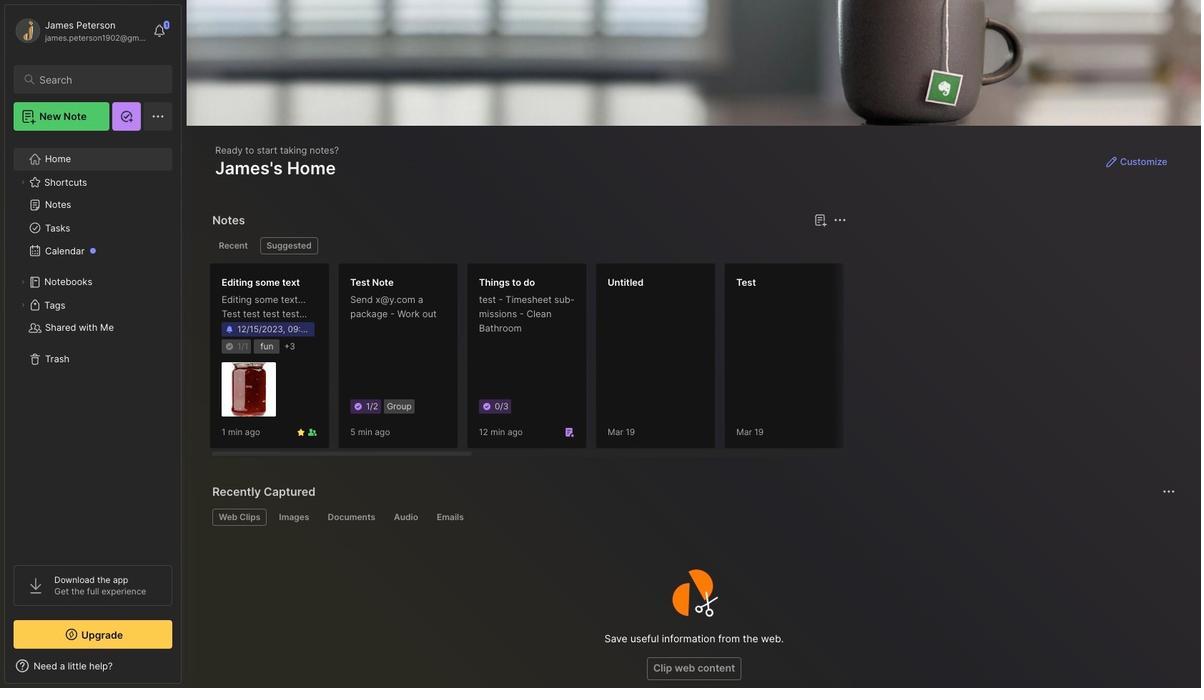 Task type: describe. For each thing, give the bounding box(es) containing it.
none search field inside main element
[[39, 71, 159, 88]]

1 horizontal spatial more actions field
[[1159, 482, 1179, 502]]

2 tab list from the top
[[212, 509, 1173, 526]]

more actions image
[[832, 212, 849, 229]]

more actions image
[[1160, 483, 1178, 500]]

1 tab list from the top
[[212, 237, 844, 255]]

tree inside main element
[[5, 139, 181, 553]]

thumbnail image
[[222, 363, 276, 417]]

main element
[[0, 0, 186, 689]]

Account field
[[14, 16, 146, 45]]



Task type: vqa. For each thing, say whether or not it's contained in the screenshot.
'Shared link switcher' image
no



Task type: locate. For each thing, give the bounding box(es) containing it.
Search text field
[[39, 73, 159, 87]]

0 horizontal spatial more actions field
[[830, 210, 850, 230]]

WHAT'S NEW field
[[5, 655, 181, 678]]

1 vertical spatial more actions field
[[1159, 482, 1179, 502]]

1 vertical spatial tab list
[[212, 509, 1173, 526]]

0 vertical spatial more actions field
[[830, 210, 850, 230]]

expand notebooks image
[[19, 278, 27, 287]]

row group
[[209, 263, 1201, 458]]

tab
[[212, 237, 254, 255], [260, 237, 318, 255], [212, 509, 267, 526], [273, 509, 316, 526], [321, 509, 382, 526], [387, 509, 425, 526], [430, 509, 470, 526]]

More actions field
[[830, 210, 850, 230], [1159, 482, 1179, 502]]

tab list
[[212, 237, 844, 255], [212, 509, 1173, 526]]

None search field
[[39, 71, 159, 88]]

0 vertical spatial tab list
[[212, 237, 844, 255]]

tree
[[5, 139, 181, 553]]

expand tags image
[[19, 301, 27, 310]]

click to collapse image
[[181, 662, 191, 679]]



